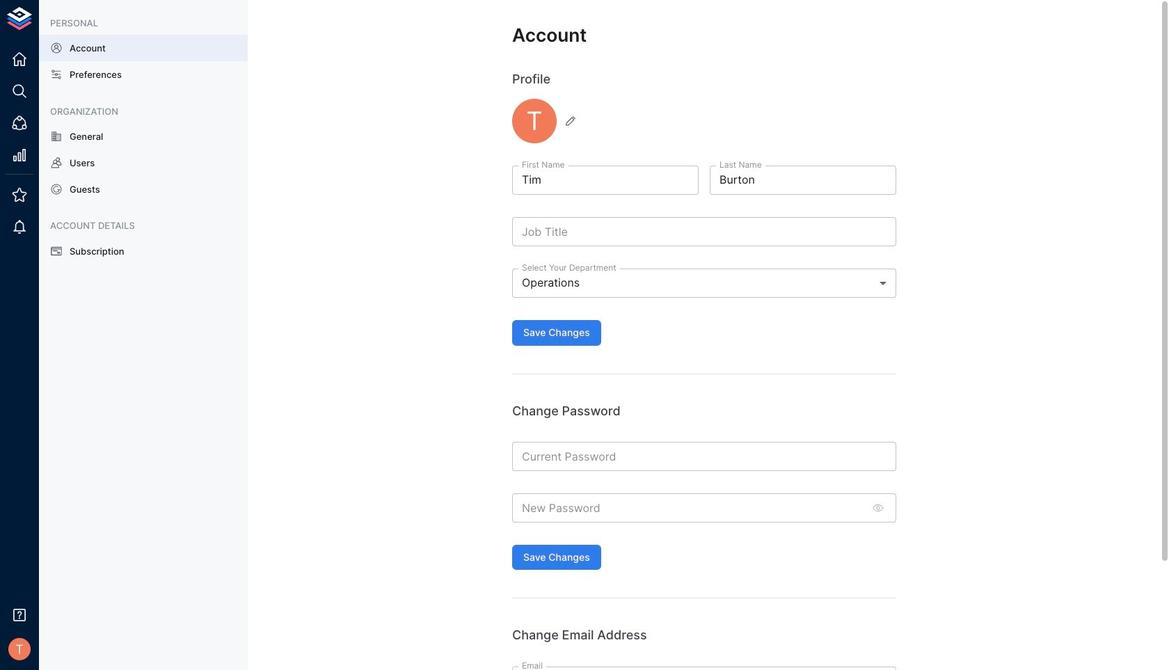 Task type: vqa. For each thing, say whether or not it's contained in the screenshot.
Workspace Name text field
no



Task type: describe. For each thing, give the bounding box(es) containing it.
Doe text field
[[710, 166, 897, 195]]

2 password password field from the top
[[512, 493, 865, 523]]

CEO text field
[[512, 217, 897, 247]]



Task type: locate. For each thing, give the bounding box(es) containing it.
1 password password field from the top
[[512, 442, 897, 471]]

0 vertical spatial password password field
[[512, 442, 897, 471]]

Password password field
[[512, 442, 897, 471], [512, 493, 865, 523]]

you@example.com text field
[[512, 667, 897, 670]]

John text field
[[512, 166, 699, 195]]

  field
[[512, 269, 897, 298]]

1 vertical spatial password password field
[[512, 493, 865, 523]]



